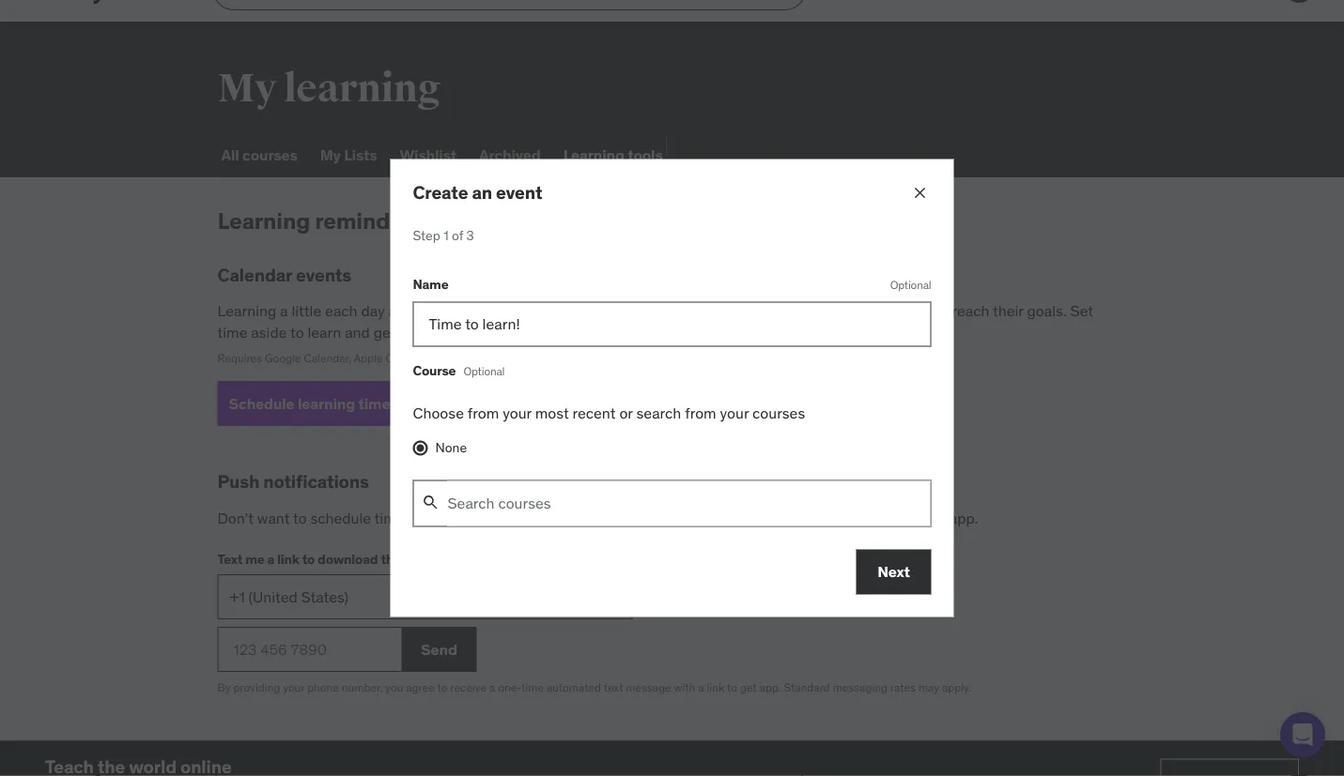 Task type: describe. For each thing, give the bounding box(es) containing it.
little
[[292, 302, 322, 321]]

close modal image
[[911, 184, 930, 203]]

automated
[[547, 681, 601, 695]]

using
[[471, 323, 507, 342]]

next
[[878, 562, 910, 582]]

your left phone
[[283, 681, 305, 695]]

none
[[435, 440, 467, 457]]

event
[[496, 181, 542, 204]]

rates
[[891, 681, 916, 695]]

send
[[421, 640, 457, 660]]

set inside 'learning a little each day adds up. research shows that students who make learning a habit are more likely to reach their goals. set time aside to learn and get reminders using your learning scheduler. requires google calendar, apple calendar, or outlook'
[[1071, 302, 1094, 321]]

tools
[[628, 145, 663, 164]]

most
[[535, 404, 569, 423]]

send button
[[402, 628, 477, 673]]

day
[[361, 302, 385, 321]]

0 horizontal spatial link
[[277, 551, 299, 568]]

schedule
[[310, 509, 371, 528]]

or inside 'learning a little each day adds up. research shows that students who make learning a habit are more likely to reach their goals. set time aside to learn and get reminders using your learning scheduler. requires google calendar, apple calendar, or outlook'
[[436, 351, 446, 366]]

a left little
[[280, 302, 288, 321]]

push notifications
[[217, 471, 369, 493]]

make
[[686, 302, 723, 321]]

that
[[561, 302, 588, 321]]

one-
[[498, 681, 521, 695]]

push
[[666, 509, 699, 528]]

1 horizontal spatial from
[[685, 404, 717, 423]]

goals.
[[1027, 302, 1067, 321]]

to right agree
[[437, 681, 448, 695]]

to down little
[[290, 323, 304, 342]]

you
[[385, 681, 403, 695]]

learning tools link
[[560, 132, 667, 178]]

learning a little each day adds up. research shows that students who make learning a habit are more likely to reach their goals. set time aside to learn and get reminders using your learning scheduler. requires google calendar, apple calendar, or outlook
[[217, 302, 1094, 366]]

adds
[[388, 302, 421, 321]]

events
[[296, 264, 351, 286]]

2 calendar, from the left
[[386, 351, 433, 366]]

wishlist link
[[396, 132, 460, 178]]

schedule learning time button
[[217, 382, 424, 427]]

all
[[221, 145, 239, 164]]

course
[[413, 363, 456, 379]]

number,
[[342, 681, 383, 695]]

aside
[[251, 323, 287, 342]]

apply.
[[942, 681, 972, 695]]

message
[[626, 681, 671, 695]]

learning down that
[[544, 323, 598, 342]]

wishlist
[[400, 145, 457, 164]]

to right reminder
[[623, 509, 637, 528]]

Time to learn! text field
[[413, 302, 932, 347]]

1 calendar, from the left
[[304, 351, 351, 366]]

udemy
[[850, 509, 897, 528]]

scheduler.
[[602, 323, 670, 342]]

mobile
[[901, 509, 946, 528]]

or inside create an event dialog
[[619, 404, 633, 423]]

step
[[413, 228, 440, 244]]

reminder
[[559, 509, 619, 528]]

my lists link
[[316, 132, 381, 178]]

123 456 7890 text field
[[217, 628, 402, 673]]

text
[[604, 681, 623, 695]]

your left most
[[503, 404, 532, 423]]

an
[[472, 181, 492, 204]]

more
[[859, 302, 894, 321]]

schedule
[[229, 394, 295, 413]]

who
[[655, 302, 683, 321]]

create
[[413, 181, 468, 204]]

likely
[[897, 302, 931, 321]]

get inside 'learning a little each day adds up. research shows that students who make learning a habit are more likely to reach their goals. set time aside to learn and get reminders using your learning scheduler. requires google calendar, apple calendar, or outlook'
[[374, 323, 396, 342]]

small image inside schedule learning time 'button'
[[394, 395, 413, 414]]

app
[[404, 551, 427, 568]]

push
[[217, 471, 259, 493]]

learning tools
[[563, 145, 663, 164]]

0 horizontal spatial from
[[468, 404, 499, 423]]

calendar
[[217, 264, 292, 286]]

learn
[[308, 323, 341, 342]]

download
[[318, 551, 378, 568]]

a right "me"
[[267, 551, 274, 568]]

0 horizontal spatial app.
[[760, 681, 781, 695]]

text me a link to download the app
[[217, 551, 427, 568]]

a left one-
[[489, 681, 495, 695]]

receive
[[450, 681, 487, 695]]

learning reminders
[[217, 207, 423, 235]]

choose from your most recent or search from your courses
[[413, 404, 805, 423]]

research
[[449, 302, 512, 321]]

their
[[993, 302, 1024, 321]]

step 1 of 3
[[413, 228, 474, 244]]

next button
[[856, 550, 932, 595]]

archived
[[479, 145, 541, 164]]

2 horizontal spatial from
[[789, 509, 821, 528]]

a right blocks?
[[490, 509, 498, 528]]

each
[[325, 302, 358, 321]]

by providing your phone number, you agree to receive a one-time automated text message with a link to get app. standard messaging rates may apply.
[[217, 681, 972, 695]]

1 vertical spatial the
[[381, 551, 401, 568]]

reminders inside 'learning a little each day adds up. research shows that students who make learning a habit are more likely to reach their goals. set time aside to learn and get reminders using your learning scheduler. requires google calendar, apple calendar, or outlook'
[[400, 323, 467, 342]]

search
[[637, 404, 681, 423]]

text
[[217, 551, 243, 568]]

learning right make
[[727, 302, 781, 321]]

apple
[[354, 351, 383, 366]]

learning up lists
[[284, 64, 441, 113]]

providing
[[233, 681, 280, 695]]

learning for learning reminders
[[217, 207, 310, 235]]

with
[[674, 681, 696, 695]]

of
[[452, 228, 463, 244]]

me
[[245, 551, 265, 568]]

your inside 'learning a little each day adds up. research shows that students who make learning a habit are more likely to reach their goals. set time aside to learn and get reminders using your learning scheduler. requires google calendar, apple calendar, or outlook'
[[511, 323, 540, 342]]

calendar events
[[217, 264, 351, 286]]

learning inside schedule learning time 'button'
[[298, 394, 355, 413]]

create an event
[[413, 181, 542, 204]]

courses inside create an event dialog
[[753, 404, 805, 423]]



Task type: locate. For each thing, give the bounding box(es) containing it.
link right "me"
[[277, 551, 299, 568]]

reminders
[[315, 207, 423, 235], [400, 323, 467, 342]]

the left app
[[381, 551, 401, 568]]

0 vertical spatial set
[[1071, 302, 1094, 321]]

0 horizontal spatial small image
[[394, 395, 413, 414]]

app. right mobile
[[950, 509, 979, 528]]

1 horizontal spatial notifications
[[702, 509, 785, 528]]

2 vertical spatial learning
[[217, 302, 276, 321]]

from right search
[[685, 404, 717, 423]]

0 vertical spatial reminders
[[315, 207, 423, 235]]

1 horizontal spatial courses
[[753, 404, 805, 423]]

calendar,
[[304, 351, 351, 366], [386, 351, 433, 366]]

app.
[[950, 509, 979, 528], [760, 681, 781, 695]]

link
[[277, 551, 299, 568], [707, 681, 725, 695]]

notifications
[[263, 471, 369, 493], [702, 509, 785, 528]]

set
[[1071, 302, 1094, 321], [463, 509, 486, 528]]

Search courses text field
[[448, 481, 931, 526]]

1 vertical spatial optional
[[464, 364, 505, 379]]

get down day
[[374, 323, 396, 342]]

my up the all courses
[[217, 64, 277, 113]]

schedule learning time
[[229, 394, 390, 413]]

learning inside 'learning a little each day adds up. research shows that students who make learning a habit are more likely to reach their goals. set time aside to learn and get reminders using your learning scheduler. requires google calendar, apple calendar, or outlook'
[[217, 302, 276, 321]]

time left blocks?
[[374, 509, 405, 528]]

shows
[[516, 302, 558, 321]]

small image left choose on the left bottom
[[394, 395, 413, 414]]

standard
[[784, 681, 830, 695]]

small image down none
[[421, 494, 440, 512]]

and
[[345, 323, 370, 342]]

get
[[374, 323, 396, 342], [640, 509, 662, 528], [740, 681, 757, 695]]

1 vertical spatial notifications
[[702, 509, 785, 528]]

time left automated
[[521, 681, 544, 695]]

want
[[257, 509, 290, 528]]

choose
[[413, 404, 464, 423]]

don't want to schedule time blocks? set a learning reminder to get push notifications from the udemy mobile app.
[[217, 509, 979, 528]]

2 horizontal spatial get
[[740, 681, 757, 695]]

0 horizontal spatial or
[[436, 351, 446, 366]]

1 horizontal spatial link
[[707, 681, 725, 695]]

learning up calendar
[[217, 207, 310, 235]]

1 horizontal spatial optional
[[890, 278, 932, 292]]

0 horizontal spatial my
[[217, 64, 277, 113]]

calendar, right apple
[[386, 351, 433, 366]]

from
[[468, 404, 499, 423], [685, 404, 717, 423], [789, 509, 821, 528]]

from left udemy
[[789, 509, 821, 528]]

udemy image
[[23, 0, 108, 4]]

link right with
[[707, 681, 725, 695]]

small image
[[394, 395, 413, 414], [421, 494, 440, 512]]

get left 'push'
[[640, 509, 662, 528]]

optional down using
[[464, 364, 505, 379]]

a right with
[[698, 681, 704, 695]]

time
[[217, 323, 248, 342], [358, 394, 390, 413], [374, 509, 405, 528], [521, 681, 544, 695]]

requires
[[217, 351, 262, 366]]

or
[[436, 351, 446, 366], [619, 404, 633, 423]]

0 vertical spatial app.
[[950, 509, 979, 528]]

0 vertical spatial learning
[[563, 145, 625, 164]]

reminders down lists
[[315, 207, 423, 235]]

archived link
[[475, 132, 545, 178]]

my left lists
[[320, 145, 341, 164]]

or right recent
[[619, 404, 633, 423]]

a
[[280, 302, 288, 321], [785, 302, 793, 321], [490, 509, 498, 528], [267, 551, 274, 568], [489, 681, 495, 695], [698, 681, 704, 695]]

0 horizontal spatial courses
[[242, 145, 298, 164]]

all courses link
[[217, 132, 301, 178]]

3
[[467, 228, 474, 244]]

1 horizontal spatial calendar,
[[386, 351, 433, 366]]

0 horizontal spatial calendar,
[[304, 351, 351, 366]]

messaging
[[833, 681, 888, 695]]

1 horizontal spatial app.
[[950, 509, 979, 528]]

to right with
[[727, 681, 738, 695]]

0 vertical spatial or
[[436, 351, 446, 366]]

my for my learning
[[217, 64, 277, 113]]

optional
[[890, 278, 932, 292], [464, 364, 505, 379]]

a left habit
[[785, 302, 793, 321]]

1 horizontal spatial set
[[1071, 302, 1094, 321]]

set right blocks?
[[463, 509, 486, 528]]

reminders down up.
[[400, 323, 467, 342]]

calendar, down the learn
[[304, 351, 351, 366]]

agree
[[406, 681, 435, 695]]

0 vertical spatial my
[[217, 64, 277, 113]]

1 horizontal spatial the
[[824, 509, 846, 528]]

your
[[511, 323, 540, 342], [503, 404, 532, 423], [720, 404, 749, 423], [283, 681, 305, 695]]

learning
[[563, 145, 625, 164], [217, 207, 310, 235], [217, 302, 276, 321]]

learning for learning tools
[[563, 145, 625, 164]]

1 vertical spatial link
[[707, 681, 725, 695]]

1 vertical spatial app.
[[760, 681, 781, 695]]

1 horizontal spatial small image
[[421, 494, 440, 512]]

don't
[[217, 509, 254, 528]]

0 vertical spatial optional
[[890, 278, 932, 292]]

may
[[919, 681, 940, 695]]

your right search
[[720, 404, 749, 423]]

learning down apple
[[298, 394, 355, 413]]

courses
[[242, 145, 298, 164], [753, 404, 805, 423]]

my for my lists
[[320, 145, 341, 164]]

learning
[[284, 64, 441, 113], [727, 302, 781, 321], [544, 323, 598, 342], [298, 394, 355, 413], [501, 509, 556, 528]]

to right want
[[293, 509, 307, 528]]

outlook
[[449, 351, 489, 366]]

your down shows
[[511, 323, 540, 342]]

2 vertical spatial get
[[740, 681, 757, 695]]

0 vertical spatial the
[[824, 509, 846, 528]]

are
[[834, 302, 855, 321]]

1 vertical spatial reminders
[[400, 323, 467, 342]]

by
[[217, 681, 231, 695]]

1 horizontal spatial my
[[320, 145, 341, 164]]

learning left tools
[[563, 145, 625, 164]]

time inside 'learning a little each day adds up. research shows that students who make learning a habit are more likely to reach their goals. set time aside to learn and get reminders using your learning scheduler. requires google calendar, apple calendar, or outlook'
[[217, 323, 248, 342]]

0 vertical spatial link
[[277, 551, 299, 568]]

1 horizontal spatial or
[[619, 404, 633, 423]]

1
[[444, 228, 449, 244]]

learning up aside
[[217, 302, 276, 321]]

0 horizontal spatial the
[[381, 551, 401, 568]]

0 horizontal spatial optional
[[464, 364, 505, 379]]

0 vertical spatial courses
[[242, 145, 298, 164]]

create an event dialog
[[390, 159, 954, 618]]

from right choose on the left bottom
[[468, 404, 499, 423]]

course optional
[[413, 363, 505, 379]]

habit
[[796, 302, 830, 321]]

to left 'download'
[[302, 551, 315, 568]]

to
[[935, 302, 948, 321], [290, 323, 304, 342], [293, 509, 307, 528], [623, 509, 637, 528], [302, 551, 315, 568], [437, 681, 448, 695], [727, 681, 738, 695]]

optional inside the course optional
[[464, 364, 505, 379]]

up.
[[425, 302, 445, 321]]

my learning
[[217, 64, 441, 113]]

0 horizontal spatial get
[[374, 323, 396, 342]]

recent
[[573, 404, 616, 423]]

get left the "standard"
[[740, 681, 757, 695]]

1 vertical spatial small image
[[421, 494, 440, 512]]

blocks?
[[408, 509, 459, 528]]

1 vertical spatial get
[[640, 509, 662, 528]]

optional up likely
[[890, 278, 932, 292]]

1 horizontal spatial get
[[640, 509, 662, 528]]

time inside schedule learning time 'button'
[[358, 394, 390, 413]]

the
[[824, 509, 846, 528], [381, 551, 401, 568]]

time down apple
[[358, 394, 390, 413]]

set right goals.
[[1071, 302, 1094, 321]]

notifications up the schedule
[[263, 471, 369, 493]]

reach
[[952, 302, 990, 321]]

0 vertical spatial small image
[[394, 395, 413, 414]]

1 vertical spatial courses
[[753, 404, 805, 423]]

learning left reminder
[[501, 509, 556, 528]]

1 vertical spatial set
[[463, 509, 486, 528]]

google
[[265, 351, 301, 366]]

0 horizontal spatial notifications
[[263, 471, 369, 493]]

app. left the "standard"
[[760, 681, 781, 695]]

phone
[[307, 681, 339, 695]]

all courses
[[221, 145, 298, 164]]

notifications right 'push'
[[702, 509, 785, 528]]

name
[[413, 276, 449, 293]]

1 vertical spatial or
[[619, 404, 633, 423]]

0 vertical spatial notifications
[[263, 471, 369, 493]]

1 vertical spatial learning
[[217, 207, 310, 235]]

students
[[592, 302, 651, 321]]

1 vertical spatial my
[[320, 145, 341, 164]]

0 horizontal spatial set
[[463, 509, 486, 528]]

time up requires
[[217, 323, 248, 342]]

to right likely
[[935, 302, 948, 321]]

my lists
[[320, 145, 377, 164]]

or left outlook
[[436, 351, 446, 366]]

the left udemy
[[824, 509, 846, 528]]

0 vertical spatial get
[[374, 323, 396, 342]]



Task type: vqa. For each thing, say whether or not it's contained in the screenshot.
"Learning reminders"
yes



